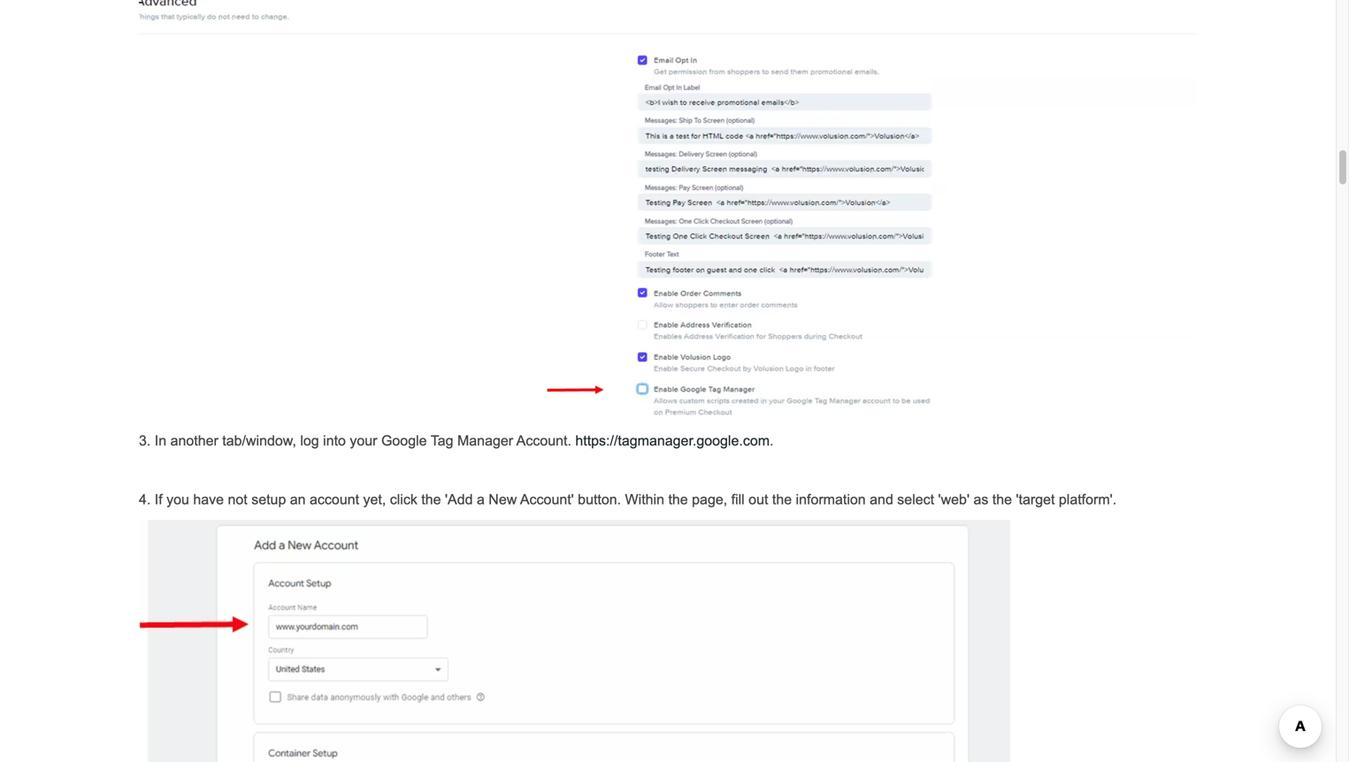 Task type: vqa. For each thing, say whether or not it's contained in the screenshot.
the the
yes



Task type: locate. For each thing, give the bounding box(es) containing it.
and
[[870, 492, 894, 508]]

image.png image
[[139, 0, 1197, 421], [139, 520, 1010, 763]]

button.
[[578, 492, 621, 508]]

the right 'out'
[[772, 492, 792, 508]]

have
[[193, 492, 224, 508]]

information
[[796, 492, 866, 508]]

.
[[770, 433, 774, 449]]

fill
[[731, 492, 745, 508]]

the left the page,
[[668, 492, 688, 508]]

another
[[170, 433, 218, 449]]

4.
[[139, 492, 151, 508]]

3.
[[139, 433, 151, 449]]

your
[[350, 433, 377, 449]]

the right click
[[421, 492, 441, 508]]

page,
[[692, 492, 727, 508]]

2 image.png image from the top
[[139, 520, 1010, 763]]

you
[[166, 492, 189, 508]]

log
[[300, 433, 319, 449]]

within
[[625, 492, 664, 508]]

0 vertical spatial image.png image
[[139, 0, 1197, 421]]

account'
[[520, 492, 574, 508]]

https://tagmanager.google.com link
[[575, 433, 770, 449]]

platform'.
[[1059, 492, 1117, 508]]

the right 'as'
[[993, 492, 1012, 508]]

1 vertical spatial image.png image
[[139, 520, 1010, 763]]

4. if you have not setup an account yet, click the 'add a new account' button. within the page, fill out the information and select 'web' as the 'target platform'.
[[139, 492, 1121, 508]]

manager
[[457, 433, 513, 449]]

not
[[228, 492, 248, 508]]

the
[[421, 492, 441, 508], [668, 492, 688, 508], [772, 492, 792, 508], [993, 492, 1012, 508]]

as
[[974, 492, 989, 508]]

tag
[[431, 433, 453, 449]]



Task type: describe. For each thing, give the bounding box(es) containing it.
1 the from the left
[[421, 492, 441, 508]]

select
[[897, 492, 934, 508]]

1 image.png image from the top
[[139, 0, 1197, 421]]

4 the from the left
[[993, 492, 1012, 508]]

account.
[[516, 433, 572, 449]]

click
[[390, 492, 417, 508]]

in
[[155, 433, 166, 449]]

2 the from the left
[[668, 492, 688, 508]]

out
[[749, 492, 768, 508]]

tab/window,
[[222, 433, 296, 449]]

a
[[477, 492, 485, 508]]

'target
[[1016, 492, 1055, 508]]

google
[[381, 433, 427, 449]]

https://tagmanager.google.com
[[575, 433, 770, 449]]

'web'
[[938, 492, 970, 508]]

new
[[489, 492, 517, 508]]

3. in another tab/window, log into your google tag manager account. https://tagmanager.google.com .
[[139, 433, 774, 449]]

if
[[155, 492, 163, 508]]

account
[[310, 492, 359, 508]]

yet,
[[363, 492, 386, 508]]

an
[[290, 492, 306, 508]]

into
[[323, 433, 346, 449]]

setup
[[251, 492, 286, 508]]

'add
[[445, 492, 473, 508]]

3 the from the left
[[772, 492, 792, 508]]



